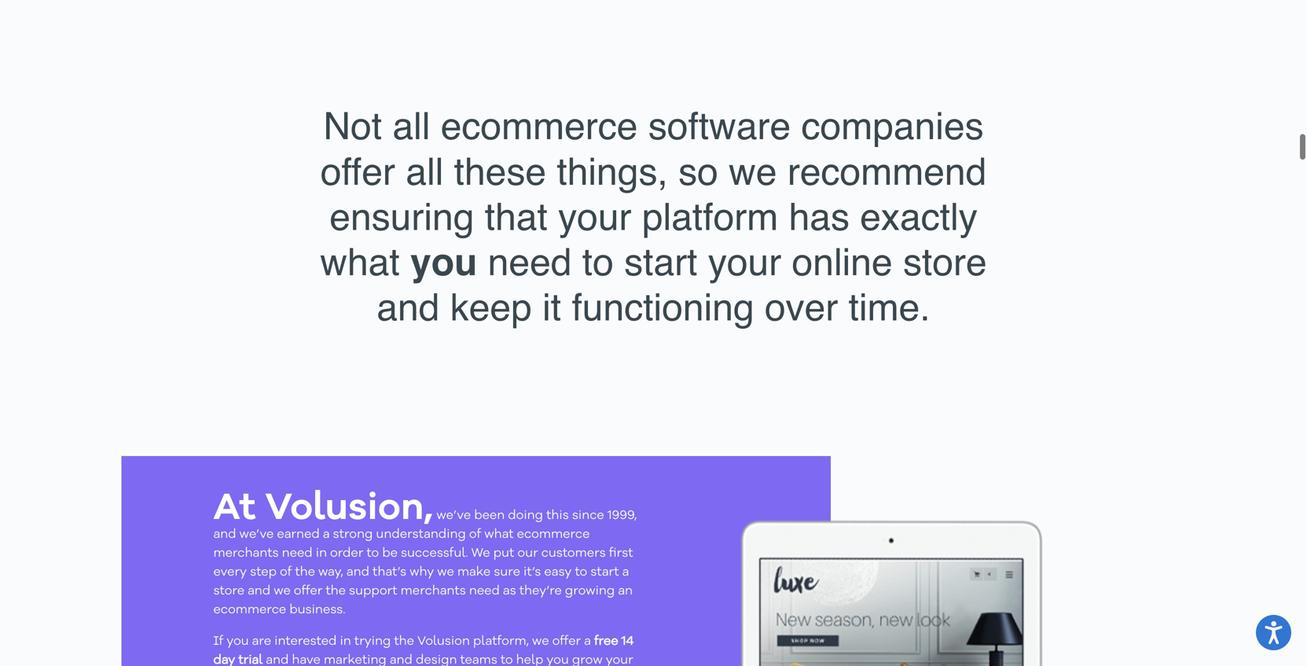 Task type: vqa. For each thing, say whether or not it's contained in the screenshot.
the bottom the Evo
no



Task type: describe. For each thing, give the bounding box(es) containing it.
to inside need to start your online store and keep it functioning over time.
[[583, 241, 614, 284]]

your inside not all ecommerce software companies offer all these things, so we recommend ensuring that your platform has exactly what
[[558, 195, 632, 239]]

things,
[[557, 150, 668, 193]]

2 vertical spatial need
[[469, 585, 500, 598]]

online
[[792, 241, 893, 284]]

software
[[649, 105, 791, 148]]

1 horizontal spatial in
[[340, 636, 351, 648]]

0 horizontal spatial a
[[323, 529, 330, 541]]

exactly
[[861, 195, 978, 239]]

we down successful.
[[437, 566, 454, 579]]

2 horizontal spatial the
[[394, 636, 414, 648]]

2 vertical spatial a
[[584, 636, 591, 648]]

1 horizontal spatial of
[[469, 529, 481, 541]]

14
[[622, 636, 634, 648]]

1 vertical spatial merchants
[[401, 585, 466, 598]]

way,
[[319, 566, 344, 579]]

0 vertical spatial you
[[411, 241, 478, 284]]

we right platform,
[[532, 636, 549, 648]]

ecommerce inside not all ecommerce software companies offer all these things, so we recommend ensuring that your platform has exactly what
[[441, 105, 638, 148]]

need inside need to start your online store and keep it functioning over time.
[[488, 241, 572, 284]]

if
[[213, 636, 223, 648]]

0 horizontal spatial the
[[295, 566, 315, 579]]

free
[[594, 636, 619, 648]]

our
[[518, 548, 538, 560]]

keep
[[450, 286, 532, 329]]

0 horizontal spatial you
[[227, 636, 249, 648]]

been
[[474, 510, 505, 522]]

since
[[572, 510, 605, 522]]

offer inside we've been doing this since 1999, and we've earned a strong understanding of what ecommerce merchants need in order to be successful. we put our customers first every step of the way, and that's why we make sure it's easy to start a store and we offer the support merchants need as they're growing an ecommerce business.
[[294, 585, 323, 598]]

understanding
[[376, 529, 466, 541]]

store inside we've been doing this since 1999, and we've earned a strong understanding of what ecommerce merchants need in order to be successful. we put our customers first every step of the way, and that's why we make sure it's easy to start a store and we offer the support merchants need as they're growing an ecommerce business.
[[213, 585, 245, 598]]

what inside not all ecommerce software companies offer all these things, so we recommend ensuring that your platform has exactly what
[[320, 241, 400, 284]]

1 vertical spatial the
[[326, 585, 346, 598]]

put
[[494, 548, 515, 560]]

and inside need to start your online store and keep it functioning over time.
[[377, 286, 440, 329]]

not all ecommerce software companies offer all these things, so we recommend ensuring that your platform has exactly what
[[320, 105, 987, 284]]

trial
[[239, 654, 263, 666]]

your inside need to start your online store and keep it functioning over time.
[[708, 241, 782, 284]]

over
[[765, 286, 839, 329]]

volusion
[[418, 636, 470, 648]]

functioning
[[572, 286, 755, 329]]

first
[[609, 548, 633, 560]]

be
[[382, 548, 398, 560]]

companies
[[802, 105, 984, 148]]

0 vertical spatial all
[[393, 105, 430, 148]]

day
[[213, 654, 235, 666]]

it
[[543, 286, 562, 329]]

trying
[[354, 636, 391, 648]]

1 vertical spatial need
[[282, 548, 313, 560]]

we
[[472, 548, 490, 560]]

platform
[[642, 195, 779, 239]]

platform,
[[473, 636, 529, 648]]

step
[[250, 566, 277, 579]]

time.
[[849, 286, 931, 329]]

customers
[[542, 548, 606, 560]]

that
[[485, 195, 548, 239]]



Task type: locate. For each thing, give the bounding box(es) containing it.
2 vertical spatial ecommerce
[[213, 604, 286, 617]]

0 vertical spatial what
[[320, 241, 400, 284]]

all right not
[[393, 105, 430, 148]]

2 vertical spatial the
[[394, 636, 414, 648]]

offer
[[321, 150, 395, 193], [294, 585, 323, 598], [553, 636, 581, 648]]

1 vertical spatial in
[[340, 636, 351, 648]]

make
[[458, 566, 491, 579]]

0 vertical spatial need
[[488, 241, 572, 284]]

1 horizontal spatial what
[[485, 529, 514, 541]]

store down exactly
[[904, 241, 988, 284]]

0 vertical spatial of
[[469, 529, 481, 541]]

why
[[410, 566, 434, 579]]

0 vertical spatial a
[[323, 529, 330, 541]]

offer up business.
[[294, 585, 323, 598]]

a
[[323, 529, 330, 541], [623, 566, 629, 579], [584, 636, 591, 648]]

1 vertical spatial ecommerce
[[517, 529, 590, 541]]

all up ensuring
[[406, 150, 444, 193]]

1 horizontal spatial start
[[625, 241, 698, 284]]

2 vertical spatial to
[[575, 566, 588, 579]]

0 horizontal spatial your
[[558, 195, 632, 239]]

as
[[503, 585, 516, 598]]

merchants down why
[[401, 585, 466, 598]]

1 horizontal spatial you
[[411, 241, 478, 284]]

the down way,
[[326, 585, 346, 598]]

these
[[454, 150, 547, 193]]

and
[[377, 286, 440, 329], [213, 529, 236, 541], [347, 566, 370, 579], [248, 585, 271, 598]]

merchants up every
[[213, 548, 279, 560]]

1 vertical spatial your
[[708, 241, 782, 284]]

1 horizontal spatial your
[[708, 241, 782, 284]]

what inside we've been doing this since 1999, and we've earned a strong understanding of what ecommerce merchants need in order to be successful. we put our customers first every step of the way, and that's why we make sure it's easy to start a store and we offer the support merchants need as they're growing an ecommerce business.
[[485, 529, 514, 541]]

your
[[558, 195, 632, 239], [708, 241, 782, 284]]

the right the trying
[[394, 636, 414, 648]]

has
[[789, 195, 850, 239]]

free 14 day trial link
[[213, 636, 634, 666]]

start up growing
[[591, 566, 619, 579]]

ecommerce down 'this'
[[517, 529, 590, 541]]

the
[[295, 566, 315, 579], [326, 585, 346, 598], [394, 636, 414, 648]]

in inside we've been doing this since 1999, and we've earned a strong understanding of what ecommerce merchants need in order to be successful. we put our customers first every step of the way, and that's why we make sure it's easy to start a store and we offer the support merchants need as they're growing an ecommerce business.
[[316, 548, 327, 560]]

easy
[[545, 566, 572, 579]]

need down that on the left of the page
[[488, 241, 572, 284]]

1 vertical spatial what
[[485, 529, 514, 541]]

strong
[[333, 529, 373, 541]]

0 horizontal spatial start
[[591, 566, 619, 579]]

0 vertical spatial start
[[625, 241, 698, 284]]

2 vertical spatial offer
[[553, 636, 581, 648]]

0 vertical spatial your
[[558, 195, 632, 239]]

offer inside not all ecommerce software companies offer all these things, so we recommend ensuring that your platform has exactly what
[[321, 150, 395, 193]]

offer down not
[[321, 150, 395, 193]]

not
[[323, 105, 382, 148]]

a left free on the left bottom
[[584, 636, 591, 648]]

we inside not all ecommerce software companies offer all these things, so we recommend ensuring that your platform has exactly what
[[729, 150, 777, 193]]

ecommerce
[[441, 105, 638, 148], [517, 529, 590, 541], [213, 604, 286, 617]]

your down platform
[[708, 241, 782, 284]]

to
[[583, 241, 614, 284], [367, 548, 379, 560], [575, 566, 588, 579]]

order
[[330, 548, 364, 560]]

growing
[[565, 585, 615, 598]]

every
[[213, 566, 247, 579]]

1 horizontal spatial merchants
[[401, 585, 466, 598]]

what
[[320, 241, 400, 284], [485, 529, 514, 541]]

free 14 day trial
[[213, 636, 634, 666]]

1 horizontal spatial we've
[[437, 510, 471, 522]]

what up put
[[485, 529, 514, 541]]

it's
[[524, 566, 541, 579]]

in
[[316, 548, 327, 560], [340, 636, 351, 648]]

successful.
[[401, 548, 468, 560]]

start inside need to start your online store and keep it functioning over time.
[[625, 241, 698, 284]]

0 vertical spatial ecommerce
[[441, 105, 638, 148]]

1 vertical spatial start
[[591, 566, 619, 579]]

in up way,
[[316, 548, 327, 560]]

1 horizontal spatial the
[[326, 585, 346, 598]]

need
[[488, 241, 572, 284], [282, 548, 313, 560], [469, 585, 500, 598]]

luxe device image
[[740, 456, 1087, 666]]

business.
[[290, 604, 346, 617]]

0 vertical spatial offer
[[321, 150, 395, 193]]

you down ensuring
[[411, 241, 478, 284]]

store down every
[[213, 585, 245, 598]]

1 vertical spatial offer
[[294, 585, 323, 598]]

we
[[729, 150, 777, 193], [437, 566, 454, 579], [274, 585, 291, 598], [532, 636, 549, 648]]

open accessibe: accessibility options, statement and help image
[[1266, 621, 1283, 644]]

are
[[252, 636, 271, 648]]

0 vertical spatial to
[[583, 241, 614, 284]]

merchants
[[213, 548, 279, 560], [401, 585, 466, 598]]

1 vertical spatial store
[[213, 585, 245, 598]]

1 horizontal spatial store
[[904, 241, 988, 284]]

of up the we
[[469, 529, 481, 541]]

an
[[618, 585, 633, 598]]

offer left free on the left bottom
[[553, 636, 581, 648]]

we've
[[437, 510, 471, 522], [240, 529, 274, 541]]

0 horizontal spatial we've
[[240, 529, 274, 541]]

interested
[[275, 636, 337, 648]]

0 vertical spatial the
[[295, 566, 315, 579]]

that's
[[373, 566, 407, 579]]

all
[[393, 105, 430, 148], [406, 150, 444, 193]]

start up functioning
[[625, 241, 698, 284]]

you right if
[[227, 636, 249, 648]]

0 horizontal spatial of
[[280, 566, 292, 579]]

0 vertical spatial we've
[[437, 510, 471, 522]]

1 vertical spatial to
[[367, 548, 379, 560]]

this
[[547, 510, 569, 522]]

doing
[[508, 510, 543, 522]]

store
[[904, 241, 988, 284], [213, 585, 245, 598]]

a up an
[[623, 566, 629, 579]]

0 vertical spatial store
[[904, 241, 988, 284]]

we've left been
[[437, 510, 471, 522]]

of right the step
[[280, 566, 292, 579]]

we down the step
[[274, 585, 291, 598]]

a left strong
[[323, 529, 330, 541]]

start
[[625, 241, 698, 284], [591, 566, 619, 579]]

the left way,
[[295, 566, 315, 579]]

we've up the step
[[240, 529, 274, 541]]

0 horizontal spatial what
[[320, 241, 400, 284]]

1999,
[[608, 510, 637, 522]]

recommend
[[788, 150, 987, 193]]

1 vertical spatial of
[[280, 566, 292, 579]]

ecommerce up are at the bottom left
[[213, 604, 286, 617]]

store inside need to start your online store and keep it functioning over time.
[[904, 241, 988, 284]]

we right so
[[729, 150, 777, 193]]

1 vertical spatial all
[[406, 150, 444, 193]]

2 horizontal spatial a
[[623, 566, 629, 579]]

they're
[[520, 585, 562, 598]]

you
[[411, 241, 478, 284], [227, 636, 249, 648]]

0 vertical spatial merchants
[[213, 548, 279, 560]]

1 vertical spatial you
[[227, 636, 249, 648]]

ecommerce up these
[[441, 105, 638, 148]]

of
[[469, 529, 481, 541], [280, 566, 292, 579]]

your down the things,
[[558, 195, 632, 239]]

sure
[[494, 566, 521, 579]]

in left the trying
[[340, 636, 351, 648]]

1 horizontal spatial a
[[584, 636, 591, 648]]

support
[[349, 585, 398, 598]]

0 horizontal spatial store
[[213, 585, 245, 598]]

earned
[[277, 529, 320, 541]]

need down make at the left
[[469, 585, 500, 598]]

ensuring
[[330, 195, 475, 239]]

0 vertical spatial in
[[316, 548, 327, 560]]

0 horizontal spatial in
[[316, 548, 327, 560]]

we've been doing this since 1999, and we've earned a strong understanding of what ecommerce merchants need in order to be successful. we put our customers first every step of the way, and that's why we make sure it's easy to start a store and we offer the support merchants need as they're growing an ecommerce business.
[[213, 510, 637, 617]]

if you are interested in trying the volusion platform, we offer a
[[213, 636, 594, 648]]

need down earned
[[282, 548, 313, 560]]

1 vertical spatial we've
[[240, 529, 274, 541]]

so
[[679, 150, 719, 193]]

1 vertical spatial a
[[623, 566, 629, 579]]

what down ensuring
[[320, 241, 400, 284]]

0 horizontal spatial merchants
[[213, 548, 279, 560]]

start inside we've been doing this since 1999, and we've earned a strong understanding of what ecommerce merchants need in order to be successful. we put our customers first every step of the way, and that's why we make sure it's easy to start a store and we offer the support merchants need as they're growing an ecommerce business.
[[591, 566, 619, 579]]

need to start your online store and keep it functioning over time.
[[377, 241, 988, 329]]



